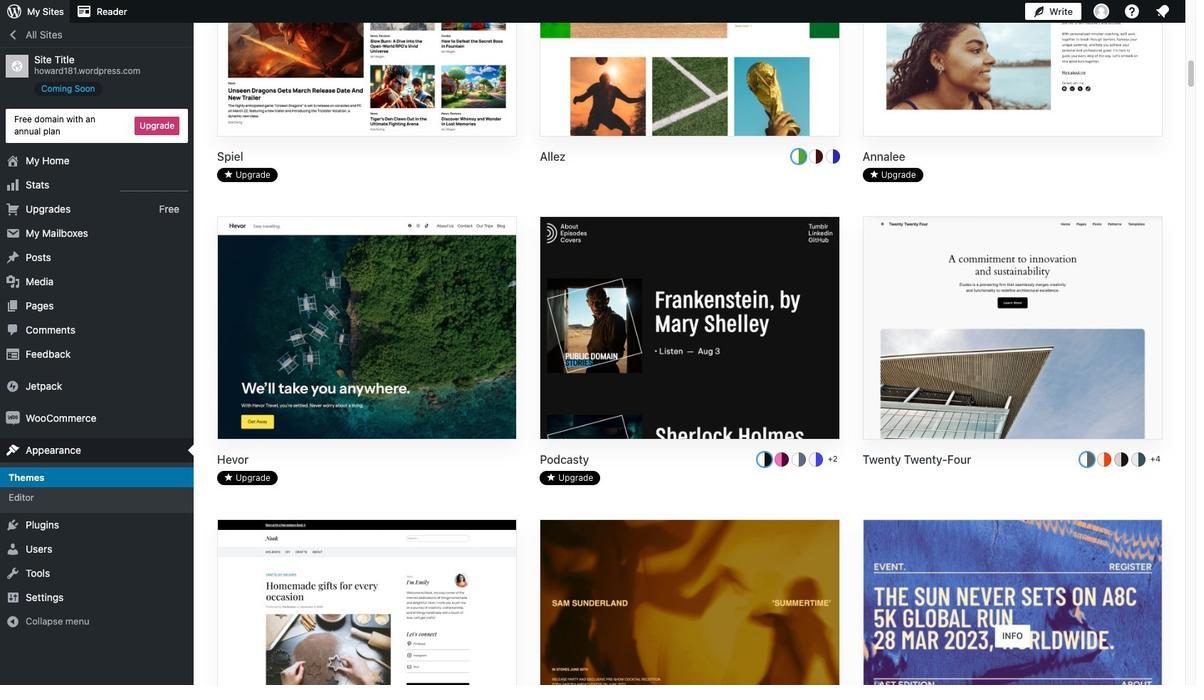 Task type: describe. For each thing, give the bounding box(es) containing it.
allez is the perfect theme site for sports practitioners or fans who want to blog about their sport. image
[[541, 0, 839, 138]]

hevor is the block remake of classic theme hever. it is a fully responsive theme, ideal for creating a strong, beautiful, online presence for your business. image
[[218, 217, 516, 441]]

highest hourly views 0 image
[[120, 182, 188, 191]]

annalee is a theme perfect for a personal coach. image
[[864, 0, 1162, 138]]

2 img image from the top
[[6, 411, 20, 426]]

sometimes your podcast episode cover arts deserve more attention than regular thumbnails offer. if you think so, then podcasty is the theme design for your podcast site. image
[[541, 217, 839, 441]]

as its name states eventual is a theme designed for events and ceremonies. it is simple, and direct allowing users to display the essence of their subject with a large artwork on the homepage. image
[[864, 520, 1162, 686]]

help image
[[1124, 3, 1141, 20]]

my profile image
[[1094, 4, 1109, 19]]



Task type: vqa. For each thing, say whether or not it's contained in the screenshot.
As its name states Eventual is a theme designed for events and ceremonies. It is simple, and direct allowing users to display the essence of their subject with a large artwork on the Homepage. image
yes



Task type: locate. For each thing, give the bounding box(es) containing it.
1 img image from the top
[[6, 379, 20, 393]]

sunderland is a simple theme that supports full-site editing. it comes with a set of minimal templates and design settings that can be manipulated through global styles. use it to build something beautiful. image
[[541, 520, 839, 686]]

spiel is a game magazine theme. image
[[218, 0, 516, 138]]

1 vertical spatial img image
[[6, 411, 20, 426]]

0 vertical spatial img image
[[6, 379, 20, 393]]

manage your notifications image
[[1154, 3, 1171, 20]]

nook is a classic blogging theme offering a delightful canvas for your diy projects, delicious recipes, and creative inspirations. image
[[218, 520, 516, 686]]

twenty twenty-four is designed to be flexible, versatile and applicable to any website. its collection of templates and patterns tailor to different needs, such as presenting a business, blogging and writing or showcasing work. a multitude of possibilities open up with just a few adjustments to color and typography. twenty twenty-four comes with style variations and full page designs to help speed up the site building process, is fully compatible with the site editor, and takes advantage of new design tools introduced in wordpress 6.4. image
[[864, 217, 1162, 441]]

img image
[[6, 379, 20, 393], [6, 411, 20, 426]]



